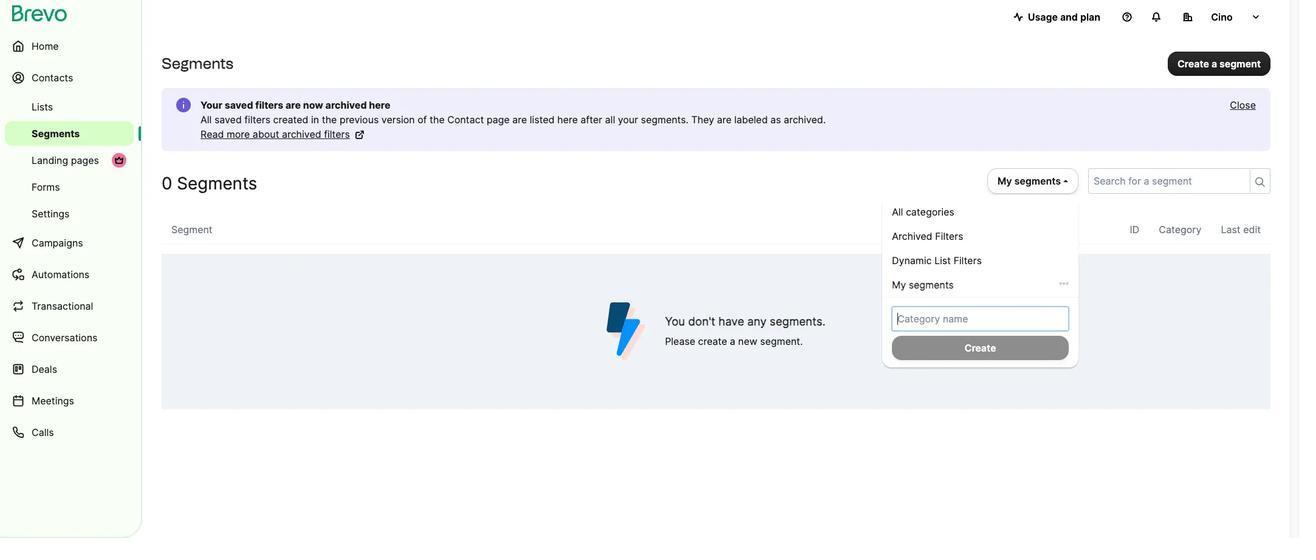 Task type: vqa. For each thing, say whether or not it's contained in the screenshot.
the Email
no



Task type: describe. For each thing, give the bounding box(es) containing it.
contact
[[448, 114, 484, 126]]

all categories
[[893, 206, 955, 218]]

category
[[1160, 224, 1202, 236]]

landing pages
[[32, 154, 99, 167]]

0
[[162, 173, 172, 194]]

forms
[[32, 181, 60, 193]]

0 vertical spatial filters
[[256, 99, 284, 111]]

all inside your saved filters are now archived here all saved filters created in the previous version of the contact page are listed here after all your segments. they are labeled as archived.
[[201, 114, 212, 126]]

cino
[[1212, 11, 1234, 23]]

1 vertical spatial here
[[558, 114, 578, 126]]

created
[[273, 114, 309, 126]]

search image
[[1256, 178, 1266, 187]]

categories
[[906, 206, 955, 218]]

lists
[[32, 101, 53, 113]]

edit
[[1244, 224, 1262, 236]]

automations
[[32, 269, 90, 281]]

create button
[[893, 336, 1070, 361]]

2 horizontal spatial are
[[717, 114, 732, 126]]

search button
[[1251, 170, 1271, 193]]

all
[[605, 114, 616, 126]]

of
[[418, 114, 427, 126]]

any
[[748, 315, 767, 329]]

1 vertical spatial my segments
[[893, 279, 954, 291]]

have
[[719, 315, 745, 329]]

create
[[699, 336, 728, 348]]

1 vertical spatial archived
[[282, 128, 321, 140]]

last
[[1222, 224, 1241, 236]]

deals link
[[5, 355, 134, 384]]

dynamic
[[893, 255, 932, 267]]

usage and plan button
[[1004, 5, 1111, 29]]

1 the from the left
[[322, 114, 337, 126]]

calls link
[[5, 418, 134, 448]]

0 vertical spatial saved
[[225, 99, 253, 111]]

new
[[739, 336, 758, 348]]

read more about archived filters link
[[201, 127, 365, 142]]

0 horizontal spatial segments
[[909, 279, 954, 291]]

0 segments
[[162, 173, 257, 194]]

listed
[[530, 114, 555, 126]]

contacts link
[[5, 63, 134, 92]]

1 vertical spatial saved
[[215, 114, 242, 126]]

lists link
[[5, 95, 134, 119]]

segments link
[[5, 122, 134, 146]]

pages
[[71, 154, 99, 167]]

your
[[201, 99, 223, 111]]

transactional
[[32, 300, 93, 313]]

version
[[382, 114, 415, 126]]

read more about archived filters
[[201, 128, 350, 140]]

close
[[1231, 99, 1257, 111]]

your
[[618, 114, 639, 126]]

id
[[1131, 224, 1140, 236]]

forms link
[[5, 175, 134, 199]]

2 vertical spatial segments
[[177, 173, 257, 194]]

list
[[935, 255, 951, 267]]

my segments button
[[988, 168, 1079, 194]]

segment.
[[761, 336, 803, 348]]

settings
[[32, 208, 70, 220]]

about
[[253, 128, 279, 140]]

1 vertical spatial my
[[893, 279, 907, 291]]

landing pages link
[[5, 148, 134, 173]]

last edit
[[1222, 224, 1262, 236]]

your saved filters are now archived here all saved filters created in the previous version of the contact page are listed here after all your segments. they are labeled as archived.
[[201, 99, 826, 126]]

2 vertical spatial filters
[[324, 128, 350, 140]]

contacts
[[32, 72, 73, 84]]

segment
[[171, 224, 213, 236]]



Task type: locate. For each thing, give the bounding box(es) containing it.
create inside create a segment button
[[1178, 57, 1210, 70]]

0 vertical spatial segments.
[[641, 114, 689, 126]]

they
[[692, 114, 715, 126]]

segments.
[[641, 114, 689, 126], [770, 315, 826, 329]]

in
[[311, 114, 319, 126]]

close link
[[1231, 98, 1257, 112]]

my segments inside button
[[998, 175, 1062, 187]]

previous
[[340, 114, 379, 126]]

filters up list
[[936, 230, 964, 243]]

1 vertical spatial segments
[[909, 279, 954, 291]]

filters right list
[[954, 255, 982, 267]]

archived
[[893, 230, 933, 243]]

my
[[998, 175, 1013, 187], [893, 279, 907, 291]]

0 horizontal spatial are
[[286, 99, 301, 111]]

are
[[286, 99, 301, 111], [513, 114, 527, 126], [717, 114, 732, 126]]

please
[[665, 336, 696, 348]]

0 horizontal spatial here
[[369, 99, 391, 111]]

create for create
[[965, 342, 997, 354]]

home
[[32, 40, 59, 52]]

archived.
[[784, 114, 826, 126]]

1 horizontal spatial segments.
[[770, 315, 826, 329]]

0 horizontal spatial my segments
[[893, 279, 954, 291]]

saved right the your
[[225, 99, 253, 111]]

0 horizontal spatial archived
[[282, 128, 321, 140]]

0 vertical spatial my segments
[[998, 175, 1062, 187]]

here left after
[[558, 114, 578, 126]]

create a segment button
[[1169, 51, 1271, 76]]

0 vertical spatial all
[[201, 114, 212, 126]]

segments up landing
[[32, 128, 80, 140]]

left___rvooi image
[[114, 156, 124, 165]]

1 vertical spatial a
[[730, 336, 736, 348]]

now
[[303, 99, 323, 111]]

archived
[[326, 99, 367, 111], [282, 128, 321, 140]]

0 vertical spatial a
[[1212, 57, 1218, 70]]

segments
[[162, 55, 234, 72], [32, 128, 80, 140], [177, 173, 257, 194]]

a left segment
[[1212, 57, 1218, 70]]

a left new
[[730, 336, 736, 348]]

segments. up segment.
[[770, 315, 826, 329]]

create for create a segment
[[1178, 57, 1210, 70]]

meetings
[[32, 395, 74, 407]]

0 vertical spatial archived
[[326, 99, 367, 111]]

1 horizontal spatial all
[[893, 206, 904, 218]]

please create a new segment.
[[665, 336, 803, 348]]

segments. inside your saved filters are now archived here all saved filters created in the previous version of the contact page are listed here after all your segments. they are labeled as archived.
[[641, 114, 689, 126]]

1 horizontal spatial here
[[558, 114, 578, 126]]

alert
[[162, 88, 1271, 151]]

cino button
[[1174, 5, 1271, 29]]

filters up created
[[256, 99, 284, 111]]

1 vertical spatial segments.
[[770, 315, 826, 329]]

segments down read
[[177, 173, 257, 194]]

segments inside button
[[1015, 175, 1062, 187]]

Search for a segment search field
[[1090, 169, 1246, 193]]

here
[[369, 99, 391, 111], [558, 114, 578, 126]]

segments
[[1015, 175, 1062, 187], [909, 279, 954, 291]]

segments up the your
[[162, 55, 234, 72]]

are right they
[[717, 114, 732, 126]]

0 vertical spatial create
[[1178, 57, 1210, 70]]

you
[[665, 315, 685, 329]]

my inside button
[[998, 175, 1013, 187]]

campaigns link
[[5, 229, 134, 258]]

usage and plan
[[1029, 11, 1101, 23]]

1 vertical spatial create
[[965, 342, 997, 354]]

conversations
[[32, 332, 98, 344]]

filters
[[936, 230, 964, 243], [954, 255, 982, 267]]

all
[[201, 114, 212, 126], [893, 206, 904, 218]]

and
[[1061, 11, 1079, 23]]

0 horizontal spatial my
[[893, 279, 907, 291]]

here up "version"
[[369, 99, 391, 111]]

plan
[[1081, 11, 1101, 23]]

as
[[771, 114, 782, 126]]

1 horizontal spatial a
[[1212, 57, 1218, 70]]

archived inside your saved filters are now archived here all saved filters created in the previous version of the contact page are listed here after all your segments. they are labeled as archived.
[[326, 99, 367, 111]]

read
[[201, 128, 224, 140]]

0 vertical spatial segments
[[1015, 175, 1062, 187]]

conversations link
[[5, 323, 134, 353]]

1 vertical spatial segments
[[32, 128, 80, 140]]

0 vertical spatial here
[[369, 99, 391, 111]]

0 horizontal spatial the
[[322, 114, 337, 126]]

saved
[[225, 99, 253, 111], [215, 114, 242, 126]]

1 horizontal spatial archived
[[326, 99, 367, 111]]

filters down previous
[[324, 128, 350, 140]]

the
[[322, 114, 337, 126], [430, 114, 445, 126]]

settings link
[[5, 202, 134, 226]]

filters
[[256, 99, 284, 111], [245, 114, 271, 126], [324, 128, 350, 140]]

archived down created
[[282, 128, 321, 140]]

0 horizontal spatial segments.
[[641, 114, 689, 126]]

automations link
[[5, 260, 134, 289]]

1 horizontal spatial segments
[[1015, 175, 1062, 187]]

create a segment
[[1178, 57, 1262, 70]]

landing
[[32, 154, 68, 167]]

1 vertical spatial filters
[[954, 255, 982, 267]]

all down the your
[[201, 114, 212, 126]]

0 horizontal spatial all
[[201, 114, 212, 126]]

after
[[581, 114, 603, 126]]

filters up about
[[245, 114, 271, 126]]

deals
[[32, 364, 57, 376]]

1 horizontal spatial my segments
[[998, 175, 1062, 187]]

create inside create button
[[965, 342, 997, 354]]

1 horizontal spatial the
[[430, 114, 445, 126]]

all up archived
[[893, 206, 904, 218]]

the right of
[[430, 114, 445, 126]]

are up created
[[286, 99, 301, 111]]

1 vertical spatial all
[[893, 206, 904, 218]]

segment
[[1220, 57, 1262, 70]]

the right in
[[322, 114, 337, 126]]

usage
[[1029, 11, 1059, 23]]

1 horizontal spatial my
[[998, 175, 1013, 187]]

a
[[1212, 57, 1218, 70], [730, 336, 736, 348]]

home link
[[5, 32, 134, 61]]

are right page at the top left
[[513, 114, 527, 126]]

transactional link
[[5, 292, 134, 321]]

calls
[[32, 427, 54, 439]]

labeled
[[735, 114, 768, 126]]

campaigns
[[32, 237, 83, 249]]

dynamic list filters
[[893, 255, 982, 267]]

page
[[487, 114, 510, 126]]

a inside create a segment button
[[1212, 57, 1218, 70]]

alert containing your saved filters are now archived here
[[162, 88, 1271, 151]]

0 vertical spatial my
[[998, 175, 1013, 187]]

you don't have any segments.
[[665, 315, 826, 329]]

archived filters
[[893, 230, 964, 243]]

don't
[[689, 315, 716, 329]]

archived up previous
[[326, 99, 367, 111]]

my segments
[[998, 175, 1062, 187], [893, 279, 954, 291]]

create
[[1178, 57, 1210, 70], [965, 342, 997, 354]]

0 vertical spatial segments
[[162, 55, 234, 72]]

meetings link
[[5, 387, 134, 416]]

segments. right your
[[641, 114, 689, 126]]

1 horizontal spatial are
[[513, 114, 527, 126]]

2 the from the left
[[430, 114, 445, 126]]

saved up more
[[215, 114, 242, 126]]

0 vertical spatial filters
[[936, 230, 964, 243]]

1 vertical spatial filters
[[245, 114, 271, 126]]

1 horizontal spatial create
[[1178, 57, 1210, 70]]

0 horizontal spatial create
[[965, 342, 997, 354]]

more
[[227, 128, 250, 140]]

0 horizontal spatial a
[[730, 336, 736, 348]]



